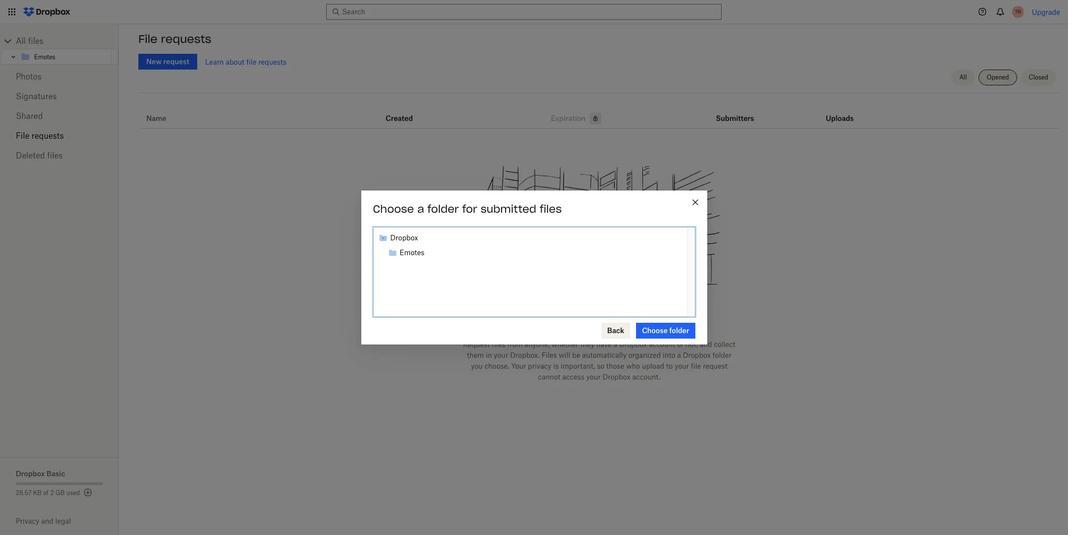 Task type: describe. For each thing, give the bounding box(es) containing it.
they
[[581, 341, 595, 349]]

dropbox logo - go to the homepage image
[[20, 4, 74, 20]]

file inside request files from anyone, whether they have a dropbox account or not, and collect them in your dropbox. files will be automatically organized into a dropbox folder you choose. your privacy is important, so those who upload to your file request cannot access your dropbox account.
[[691, 362, 701, 371]]

0 horizontal spatial file
[[16, 131, 29, 141]]

0 vertical spatial folder
[[428, 203, 459, 216]]

2 vertical spatial your
[[587, 373, 601, 382]]

request
[[703, 362, 728, 371]]

file requests link
[[16, 126, 103, 146]]

closed
[[1029, 74, 1049, 81]]

all files link
[[16, 33, 119, 49]]

2
[[50, 490, 54, 497]]

will
[[559, 352, 571, 360]]

account
[[649, 341, 675, 349]]

get more space image
[[82, 487, 94, 499]]

for
[[462, 203, 477, 216]]

or
[[677, 341, 684, 349]]

28.57 kb of 2 gb used
[[16, 490, 80, 497]]

upgrade
[[1032, 8, 1061, 16]]

shared link
[[16, 106, 103, 126]]

back button
[[601, 323, 630, 339]]

to
[[666, 362, 673, 371]]

opened button
[[979, 70, 1017, 86]]

created button
[[386, 113, 413, 125]]

choose folder
[[642, 327, 689, 335]]

name
[[146, 114, 167, 123]]

kb
[[33, 490, 42, 497]]

your
[[511, 362, 526, 371]]

need something from someone?
[[505, 316, 693, 330]]

1 vertical spatial a
[[614, 341, 618, 349]]

need
[[505, 316, 535, 330]]

files for request
[[492, 341, 505, 349]]

collect
[[714, 341, 736, 349]]

choose folder button
[[636, 323, 695, 339]]

2 column header from the left
[[826, 101, 866, 125]]

0 horizontal spatial file requests
[[16, 131, 64, 141]]

privacy and legal link
[[16, 518, 119, 526]]

choose for choose a folder for submitted files
[[373, 203, 414, 216]]

legal
[[55, 518, 71, 526]]

upgrade link
[[1032, 8, 1061, 16]]

privacy
[[528, 362, 552, 371]]

0 horizontal spatial file
[[246, 58, 257, 66]]

learn about file requests
[[205, 58, 287, 66]]

whether
[[552, 341, 579, 349]]

those
[[607, 362, 625, 371]]

organized
[[629, 352, 661, 360]]

deleted
[[16, 151, 45, 161]]

be
[[572, 352, 581, 360]]

photos
[[16, 72, 42, 82]]

and inside request files from anyone, whether they have a dropbox account or not, and collect them in your dropbox. files will be automatically organized into a dropbox folder you choose. your privacy is important, so those who upload to your file request cannot access your dropbox account.
[[700, 341, 712, 349]]

privacy
[[16, 518, 39, 526]]

a inside "dialog"
[[417, 203, 424, 216]]

dropbox basic
[[16, 470, 65, 479]]

opened
[[987, 74, 1009, 81]]

deleted files link
[[16, 146, 103, 166]]

so
[[597, 362, 605, 371]]

anyone,
[[525, 341, 550, 349]]

dropbox inside choose a folder for submitted files "dialog"
[[390, 234, 418, 242]]

2 horizontal spatial your
[[675, 362, 689, 371]]

closed button
[[1021, 70, 1057, 86]]

signatures
[[16, 91, 57, 101]]

from for anyone,
[[507, 341, 523, 349]]

request files from anyone, whether they have a dropbox account or not, and collect them in your dropbox. files will be automatically organized into a dropbox folder you choose. your privacy is important, so those who upload to your file request cannot access your dropbox account.
[[463, 341, 736, 382]]

1 column header from the left
[[716, 101, 756, 125]]

choose for choose folder
[[642, 327, 668, 335]]

privacy and legal
[[16, 518, 71, 526]]

dropbox.
[[510, 352, 540, 360]]

all for all
[[960, 74, 967, 81]]

not,
[[686, 341, 698, 349]]



Task type: vqa. For each thing, say whether or not it's contained in the screenshot.
Back button
yes



Task type: locate. For each thing, give the bounding box(es) containing it.
choose a folder for submitted files dialog
[[361, 191, 707, 345]]

file left request
[[691, 362, 701, 371]]

1 horizontal spatial all
[[960, 74, 967, 81]]

0 horizontal spatial emotes
[[34, 53, 55, 61]]

0 horizontal spatial folder
[[428, 203, 459, 216]]

1 horizontal spatial from
[[602, 316, 629, 330]]

file
[[246, 58, 257, 66], [691, 362, 701, 371]]

row
[[138, 97, 1061, 129]]

1 vertical spatial file
[[691, 362, 701, 371]]

0 horizontal spatial your
[[494, 352, 508, 360]]

files down dropbox logo - go to the homepage
[[28, 36, 44, 46]]

automatically
[[582, 352, 627, 360]]

your up choose.
[[494, 352, 508, 360]]

from up have
[[602, 316, 629, 330]]

folder
[[428, 203, 459, 216], [670, 327, 689, 335], [713, 352, 732, 360]]

gb
[[56, 490, 65, 497]]

requests up the learn
[[161, 32, 211, 46]]

you
[[471, 362, 483, 371]]

from up the dropbox.
[[507, 341, 523, 349]]

0 horizontal spatial and
[[41, 518, 53, 526]]

and left legal
[[41, 518, 53, 526]]

emotes inside all files "tree"
[[34, 53, 55, 61]]

0 vertical spatial file
[[138, 32, 157, 46]]

requests inside file requests link
[[32, 131, 64, 141]]

is
[[554, 362, 559, 371]]

and right not,
[[700, 341, 712, 349]]

2 horizontal spatial a
[[677, 352, 681, 360]]

requests right about
[[258, 58, 287, 66]]

photos link
[[16, 67, 103, 87]]

1 horizontal spatial emotes
[[400, 249, 425, 257]]

0 vertical spatial requests
[[161, 32, 211, 46]]

a left "for"
[[417, 203, 424, 216]]

folder inside button
[[670, 327, 689, 335]]

2 horizontal spatial folder
[[713, 352, 732, 360]]

deleted files
[[16, 151, 63, 161]]

used
[[66, 490, 80, 497]]

all up photos
[[16, 36, 26, 46]]

learn
[[205, 58, 224, 66]]

1 horizontal spatial a
[[614, 341, 618, 349]]

group inside choose a folder for submitted files "dialog"
[[378, 231, 683, 261]]

0 horizontal spatial column header
[[716, 101, 756, 125]]

back
[[607, 327, 624, 335]]

files right submitted
[[540, 203, 562, 216]]

requests
[[161, 32, 211, 46], [258, 58, 287, 66], [32, 131, 64, 141]]

files
[[542, 352, 557, 360]]

them
[[467, 352, 484, 360]]

a right have
[[614, 341, 618, 349]]

all files
[[16, 36, 44, 46]]

into
[[663, 352, 676, 360]]

from inside request files from anyone, whether they have a dropbox account or not, and collect them in your dropbox. files will be automatically organized into a dropbox folder you choose. your privacy is important, so those who upload to your file request cannot access your dropbox account.
[[507, 341, 523, 349]]

1 vertical spatial your
[[675, 362, 689, 371]]

all inside button
[[960, 74, 967, 81]]

0 horizontal spatial requests
[[32, 131, 64, 141]]

row containing name
[[138, 97, 1061, 129]]

your down so
[[587, 373, 601, 382]]

group containing dropbox
[[378, 231, 683, 261]]

emotes
[[34, 53, 55, 61], [400, 249, 425, 257]]

choose
[[373, 203, 414, 216], [642, 327, 668, 335]]

1 horizontal spatial folder
[[670, 327, 689, 335]]

28.57
[[16, 490, 31, 497]]

file requests
[[138, 32, 211, 46], [16, 131, 64, 141]]

emotes inside choose a folder for submitted files "dialog"
[[400, 249, 425, 257]]

1 horizontal spatial choose
[[642, 327, 668, 335]]

1 vertical spatial from
[[507, 341, 523, 349]]

2 horizontal spatial requests
[[258, 58, 287, 66]]

file right about
[[246, 58, 257, 66]]

choose a folder for submitted files
[[373, 203, 562, 216]]

from
[[602, 316, 629, 330], [507, 341, 523, 349]]

of
[[43, 490, 49, 497]]

files
[[28, 36, 44, 46], [47, 151, 63, 161], [540, 203, 562, 216], [492, 341, 505, 349]]

file
[[138, 32, 157, 46], [16, 131, 29, 141]]

group
[[378, 231, 683, 261]]

files for deleted
[[47, 151, 63, 161]]

a right into
[[677, 352, 681, 360]]

2 vertical spatial requests
[[32, 131, 64, 141]]

learn about file requests link
[[205, 58, 287, 66]]

folder down collect
[[713, 352, 732, 360]]

file requests up deleted files
[[16, 131, 64, 141]]

files inside deleted files link
[[47, 151, 63, 161]]

0 vertical spatial file
[[246, 58, 257, 66]]

files for all
[[28, 36, 44, 46]]

access
[[563, 373, 585, 382]]

all files tree
[[1, 33, 119, 65]]

files inside choose a folder for submitted files "dialog"
[[540, 203, 562, 216]]

1 vertical spatial requests
[[258, 58, 287, 66]]

requests up deleted files
[[32, 131, 64, 141]]

shared
[[16, 111, 43, 121]]

all for all files
[[16, 36, 26, 46]]

folder inside request files from anyone, whether they have a dropbox account or not, and collect them in your dropbox. files will be automatically organized into a dropbox folder you choose. your privacy is important, so those who upload to your file request cannot access your dropbox account.
[[713, 352, 732, 360]]

1 vertical spatial emotes
[[400, 249, 425, 257]]

folder up or
[[670, 327, 689, 335]]

a
[[417, 203, 424, 216], [614, 341, 618, 349], [677, 352, 681, 360]]

0 vertical spatial from
[[602, 316, 629, 330]]

all left 'opened'
[[960, 74, 967, 81]]

1 vertical spatial file
[[16, 131, 29, 141]]

something
[[539, 316, 599, 330]]

your right to
[[675, 362, 689, 371]]

0 vertical spatial emotes
[[34, 53, 55, 61]]

your
[[494, 352, 508, 360], [675, 362, 689, 371], [587, 373, 601, 382]]

column header
[[716, 101, 756, 125], [826, 101, 866, 125]]

0 horizontal spatial choose
[[373, 203, 414, 216]]

0 horizontal spatial from
[[507, 341, 523, 349]]

someone?
[[633, 316, 693, 330]]

0 vertical spatial your
[[494, 352, 508, 360]]

from for someone?
[[602, 316, 629, 330]]

1 horizontal spatial column header
[[826, 101, 866, 125]]

0 horizontal spatial a
[[417, 203, 424, 216]]

emotes link
[[20, 51, 109, 63]]

1 horizontal spatial your
[[587, 373, 601, 382]]

account.
[[633, 373, 661, 382]]

choose inside button
[[642, 327, 668, 335]]

pro trial element
[[586, 113, 602, 125]]

1 vertical spatial choose
[[642, 327, 668, 335]]

and
[[700, 341, 712, 349], [41, 518, 53, 526]]

1 horizontal spatial requests
[[161, 32, 211, 46]]

request
[[463, 341, 490, 349]]

cannot
[[538, 373, 561, 382]]

2 vertical spatial a
[[677, 352, 681, 360]]

folder left "for"
[[428, 203, 459, 216]]

files inside "all files" link
[[28, 36, 44, 46]]

0 vertical spatial file requests
[[138, 32, 211, 46]]

1 horizontal spatial file requests
[[138, 32, 211, 46]]

global header element
[[0, 0, 1068, 24]]

1 horizontal spatial file
[[691, 362, 701, 371]]

all inside "tree"
[[16, 36, 26, 46]]

0 horizontal spatial all
[[16, 36, 26, 46]]

signatures link
[[16, 87, 103, 106]]

upload
[[642, 362, 665, 371]]

important,
[[561, 362, 595, 371]]

1 vertical spatial all
[[960, 74, 967, 81]]

in
[[486, 352, 492, 360]]

have
[[597, 341, 612, 349]]

1 horizontal spatial file
[[138, 32, 157, 46]]

0 vertical spatial a
[[417, 203, 424, 216]]

all
[[16, 36, 26, 46], [960, 74, 967, 81]]

file requests up the learn
[[138, 32, 211, 46]]

dropbox
[[390, 234, 418, 242], [619, 341, 647, 349], [683, 352, 711, 360], [603, 373, 631, 382], [16, 470, 45, 479]]

1 horizontal spatial and
[[700, 341, 712, 349]]

who
[[626, 362, 640, 371]]

0 vertical spatial all
[[16, 36, 26, 46]]

files inside request files from anyone, whether they have a dropbox account or not, and collect them in your dropbox. files will be automatically organized into a dropbox folder you choose. your privacy is important, so those who upload to your file request cannot access your dropbox account.
[[492, 341, 505, 349]]

choose.
[[485, 362, 510, 371]]

1 vertical spatial file requests
[[16, 131, 64, 141]]

2 vertical spatial folder
[[713, 352, 732, 360]]

files up in
[[492, 341, 505, 349]]

about
[[226, 58, 245, 66]]

1 vertical spatial and
[[41, 518, 53, 526]]

submitted
[[481, 203, 537, 216]]

0 vertical spatial and
[[700, 341, 712, 349]]

files down file requests link
[[47, 151, 63, 161]]

1 vertical spatial folder
[[670, 327, 689, 335]]

all button
[[952, 70, 975, 86]]

created
[[386, 114, 413, 123]]

0 vertical spatial choose
[[373, 203, 414, 216]]

basic
[[46, 470, 65, 479]]



